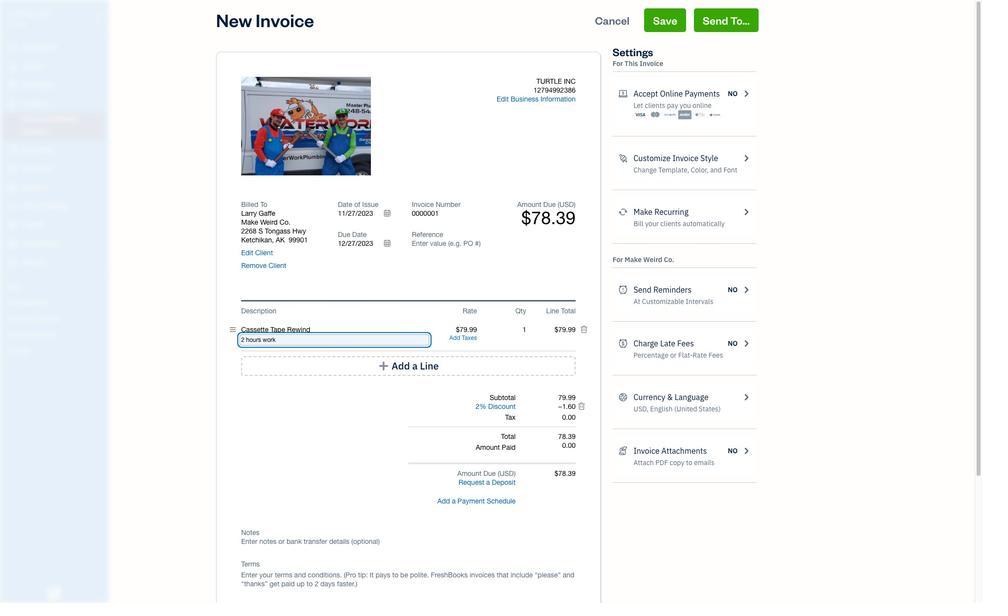 Task type: locate. For each thing, give the bounding box(es) containing it.
a inside dropdown button
[[452, 498, 456, 506]]

clients down accept
[[645, 101, 666, 110]]

date
[[338, 201, 352, 209], [352, 231, 367, 239]]

latereminders image
[[619, 284, 628, 296]]

) left refresh image
[[574, 201, 576, 209]]

online
[[693, 101, 712, 110]]

1 vertical spatial amount
[[476, 444, 500, 452]]

send for send reminders
[[634, 285, 652, 295]]

0.00 down 78.39
[[562, 442, 576, 450]]

notes
[[241, 529, 260, 537]]

send left "to..."
[[703, 13, 728, 27]]

) up deposit
[[514, 470, 516, 478]]

0 vertical spatial 0.00
[[562, 414, 576, 422]]

add inside dropdown button
[[437, 498, 450, 506]]

0 vertical spatial due
[[544, 201, 556, 209]]

make down 'larry'
[[241, 219, 258, 226]]

change template, color, and font
[[634, 166, 738, 175]]

a right plus image
[[412, 360, 418, 373]]

1 vertical spatial usd
[[500, 470, 514, 478]]

2 chevronright image from the top
[[742, 284, 751, 296]]

0 vertical spatial line
[[546, 307, 559, 315]]

Line Total (USD) text field
[[554, 326, 576, 334]]

0 vertical spatial inc
[[38, 9, 52, 19]]

money image
[[6, 221, 18, 230]]

2 vertical spatial amount
[[457, 470, 482, 478]]

chevronright image right the payments
[[742, 88, 751, 100]]

edit up the remove
[[241, 249, 253, 257]]

delete image
[[283, 122, 330, 132]]

0 vertical spatial client
[[255, 249, 273, 257]]

a left deposit
[[486, 479, 490, 487]]

chart image
[[6, 239, 18, 249]]

send inside "button"
[[703, 13, 728, 27]]

rate up item rate (usd) "text box"
[[463, 307, 477, 315]]

0 horizontal spatial weird
[[260, 219, 278, 226]]

chevronright image right style
[[742, 152, 751, 164]]

usd for $78.39
[[560, 201, 574, 209]]

clients down recurring
[[661, 220, 681, 228]]

tax
[[505, 414, 516, 422]]

0 horizontal spatial co.
[[280, 219, 291, 226]]

turtle inside turtle inc 12794992386 edit business information
[[537, 77, 562, 85]]

1 vertical spatial due
[[338, 231, 350, 239]]

a left payment
[[452, 498, 456, 506]]

add
[[449, 335, 460, 342], [392, 360, 410, 373], [437, 498, 450, 506]]

0 horizontal spatial (
[[498, 470, 500, 478]]

1 for from the top
[[613, 59, 623, 68]]

78.39 0.00
[[558, 433, 576, 450]]

1 horizontal spatial co.
[[664, 256, 674, 264]]

0 vertical spatial turtle
[[8, 9, 36, 19]]

add for add a payment schedule
[[437, 498, 450, 506]]

a
[[412, 360, 418, 373], [486, 479, 490, 487], [452, 498, 456, 506]]

0 horizontal spatial usd
[[500, 470, 514, 478]]

1 vertical spatial clients
[[661, 220, 681, 228]]

0 horizontal spatial total
[[501, 433, 516, 441]]

12/27/2023 button
[[338, 239, 397, 248]]

1 horizontal spatial due
[[483, 470, 496, 478]]

no for send reminders
[[728, 286, 738, 295]]

Notes text field
[[241, 538, 576, 547]]

Item Rate (USD) text field
[[455, 326, 477, 334]]

fees right "flat-"
[[709, 351, 723, 360]]

make inside billed to larry gaffe make weird co. 2268 s tongass hwy ketchikan, ak  99901 edit client remove client
[[241, 219, 258, 226]]

onlinesales image
[[619, 88, 628, 100]]

0 horizontal spatial line
[[420, 360, 439, 373]]

edit business information button
[[497, 95, 576, 104]]

0 horizontal spatial turtle
[[8, 9, 36, 19]]

due inside amount due ( usd ) $78.39
[[544, 201, 556, 209]]

inc inside turtle inc 12794992386 edit business information
[[564, 77, 576, 85]]

0 vertical spatial for
[[613, 59, 623, 68]]

)
[[574, 201, 576, 209], [514, 470, 516, 478]]

for up latereminders image
[[613, 256, 623, 264]]

client
[[255, 249, 273, 257], [269, 262, 286, 270]]

0 vertical spatial )
[[574, 201, 576, 209]]

add a payment schedule
[[437, 498, 516, 506]]

inc
[[38, 9, 52, 19], [564, 77, 576, 85]]

turtle inside turtle inc owner
[[8, 9, 36, 19]]

2 0.00 from the top
[[562, 442, 576, 450]]

1 horizontal spatial inc
[[564, 77, 576, 85]]

chevronright image
[[742, 88, 751, 100], [742, 152, 751, 164]]

tongass
[[265, 227, 291, 235]]

(
[[558, 201, 560, 209], [498, 470, 500, 478]]

1 vertical spatial chevronright image
[[742, 152, 751, 164]]

invoices image
[[619, 446, 628, 457]]

currency & language
[[634, 393, 709, 403]]

dashboard image
[[6, 43, 18, 53]]

add right plus image
[[392, 360, 410, 373]]

1 no from the top
[[728, 89, 738, 98]]

0 horizontal spatial fees
[[677, 339, 694, 349]]

total inside total amount paid
[[501, 433, 516, 441]]

hwy
[[292, 227, 306, 235]]

paintbrush image
[[619, 152, 628, 164]]

0 vertical spatial a
[[412, 360, 418, 373]]

payment image
[[6, 146, 18, 155]]

american express image
[[679, 110, 692, 120]]

1 vertical spatial 0.00
[[562, 442, 576, 450]]

1 vertical spatial send
[[634, 285, 652, 295]]

send reminders
[[634, 285, 692, 295]]

attachments
[[662, 447, 707, 456]]

0 horizontal spatial send
[[634, 285, 652, 295]]

date inside the due date 12/27/2023
[[352, 231, 367, 239]]

0 vertical spatial amount
[[517, 201, 542, 209]]

0.00 down −1.60
[[562, 414, 576, 422]]

make up bill
[[634, 207, 653, 217]]

number
[[436, 201, 461, 209]]

weird up send reminders
[[643, 256, 662, 264]]

Terms text field
[[241, 571, 576, 589]]

amount inside amount due ( usd ) $78.39
[[517, 201, 542, 209]]

2 vertical spatial add
[[437, 498, 450, 506]]

billed to larry gaffe make weird co. 2268 s tongass hwy ketchikan, ak  99901 edit client remove client
[[241, 201, 308, 270]]

add left payment
[[437, 498, 450, 506]]

line
[[546, 307, 559, 315], [420, 360, 439, 373]]

add inside button
[[392, 360, 410, 373]]

1 vertical spatial co.
[[664, 256, 674, 264]]

0 horizontal spatial inc
[[38, 9, 52, 19]]

and
[[710, 166, 722, 175]]

$78.39
[[521, 208, 576, 228], [555, 470, 576, 478]]

amount inside total amount paid
[[476, 444, 500, 452]]

amount
[[517, 201, 542, 209], [476, 444, 500, 452], [457, 470, 482, 478]]

1 horizontal spatial line
[[546, 307, 559, 315]]

1 vertical spatial turtle
[[537, 77, 562, 85]]

online
[[660, 89, 683, 99]]

1 horizontal spatial turtle
[[537, 77, 562, 85]]

date up the 12/27/2023
[[352, 231, 367, 239]]

delete line item image
[[580, 326, 588, 335]]

amount inside the amount due ( usd ) request a deposit
[[457, 470, 482, 478]]

) inside the amount due ( usd ) request a deposit
[[514, 470, 516, 478]]

1 vertical spatial edit
[[241, 249, 253, 257]]

template,
[[659, 166, 689, 175]]

1 vertical spatial date
[[352, 231, 367, 239]]

0 vertical spatial chevronright image
[[742, 88, 751, 100]]

a for line
[[412, 360, 418, 373]]

1 vertical spatial )
[[514, 470, 516, 478]]

0 vertical spatial $78.39
[[521, 208, 576, 228]]

co. inside billed to larry gaffe make weird co. 2268 s tongass hwy ketchikan, ak  99901 edit client remove client
[[280, 219, 291, 226]]

1 horizontal spatial fees
[[709, 351, 723, 360]]

0 vertical spatial send
[[703, 13, 728, 27]]

a inside button
[[412, 360, 418, 373]]

0 vertical spatial co.
[[280, 219, 291, 226]]

edit left business
[[497, 95, 509, 103]]

inc inside turtle inc owner
[[38, 9, 52, 19]]

taxes
[[462, 335, 477, 342]]

add a payment schedule button
[[418, 497, 516, 506]]

bars image
[[230, 326, 236, 335]]

turtle
[[8, 9, 36, 19], [537, 77, 562, 85]]

subtotal 2 % discount tax
[[476, 394, 516, 422]]

( inside amount due ( usd ) $78.39
[[558, 201, 560, 209]]

at
[[634, 298, 641, 306]]

rate right or
[[693, 351, 707, 360]]

add taxes
[[449, 335, 477, 342]]

line up line total (usd) text field
[[546, 307, 559, 315]]

client right the remove
[[269, 262, 286, 270]]

total
[[561, 307, 576, 315], [501, 433, 516, 441]]

fees up "flat-"
[[677, 339, 694, 349]]

1 vertical spatial line
[[420, 360, 439, 373]]

0 vertical spatial (
[[558, 201, 560, 209]]

0 vertical spatial edit
[[497, 95, 509, 103]]

rate
[[463, 307, 477, 315], [693, 351, 707, 360]]

total up paid
[[501, 433, 516, 441]]

send up at
[[634, 285, 652, 295]]

0 horizontal spatial edit
[[241, 249, 253, 257]]

1 chevronright image from the top
[[742, 88, 751, 100]]

1 horizontal spatial weird
[[643, 256, 662, 264]]

$78.39 inside amount due ( usd ) $78.39
[[521, 208, 576, 228]]

total up line total (usd) text field
[[561, 307, 576, 315]]

turtle up the 12794992386
[[537, 77, 562, 85]]

1 vertical spatial (
[[498, 470, 500, 478]]

refresh image
[[619, 206, 628, 218]]

chevronright image for invoice attachments
[[742, 446, 751, 457]]

fees
[[677, 339, 694, 349], [709, 351, 723, 360]]

0.00
[[562, 414, 576, 422], [562, 442, 576, 450]]

usd inside amount due ( usd ) $78.39
[[560, 201, 574, 209]]

0 vertical spatial total
[[561, 307, 576, 315]]

1 horizontal spatial usd
[[560, 201, 574, 209]]

1 vertical spatial for
[[613, 256, 623, 264]]

send to...
[[703, 13, 750, 27]]

2 vertical spatial due
[[483, 470, 496, 478]]

project image
[[6, 183, 18, 193]]

add down item rate (usd) "text box"
[[449, 335, 460, 342]]

edit
[[497, 95, 509, 103], [241, 249, 253, 257]]

latefees image
[[619, 338, 628, 350]]

0 horizontal spatial rate
[[463, 307, 477, 315]]

( inside the amount due ( usd ) request a deposit
[[498, 470, 500, 478]]

percentage
[[634, 351, 669, 360]]

2 horizontal spatial a
[[486, 479, 490, 487]]

invoice number
[[412, 201, 461, 209]]

apple pay image
[[694, 110, 707, 120]]

chevronright image
[[742, 206, 751, 218], [742, 284, 751, 296], [742, 338, 751, 350], [742, 392, 751, 404], [742, 446, 751, 457]]

0 vertical spatial rate
[[463, 307, 477, 315]]

clients
[[645, 101, 666, 110], [661, 220, 681, 228]]

1 vertical spatial weird
[[643, 256, 662, 264]]

edit inside billed to larry gaffe make weird co. 2268 s tongass hwy ketchikan, ak  99901 edit client remove client
[[241, 249, 253, 257]]

due inside the amount due ( usd ) request a deposit
[[483, 470, 496, 478]]

1 vertical spatial total
[[501, 433, 516, 441]]

Enter an Invoice # text field
[[412, 210, 440, 218]]

pdf
[[656, 459, 668, 468]]

3 chevronright image from the top
[[742, 338, 751, 350]]

co.
[[280, 219, 291, 226], [664, 256, 674, 264]]

usd inside the amount due ( usd ) request a deposit
[[500, 470, 514, 478]]

your
[[645, 220, 659, 228]]

weird down gaffe
[[260, 219, 278, 226]]

1 vertical spatial a
[[486, 479, 490, 487]]

date left of on the left top of page
[[338, 201, 352, 209]]

1 0.00 from the top
[[562, 414, 576, 422]]

edit client button
[[241, 249, 273, 258]]

turtle up owner
[[8, 9, 36, 19]]

copy
[[670, 459, 685, 468]]

1 vertical spatial inc
[[564, 77, 576, 85]]

2 horizontal spatial due
[[544, 201, 556, 209]]

due inside the due date 12/27/2023
[[338, 231, 350, 239]]

discount
[[488, 403, 516, 411]]

co. up tongass
[[280, 219, 291, 226]]

1 horizontal spatial edit
[[497, 95, 509, 103]]

2 no from the top
[[728, 286, 738, 295]]

for left this
[[613, 59, 623, 68]]

) for $78.39
[[574, 201, 576, 209]]

remove
[[241, 262, 267, 270]]

1 horizontal spatial )
[[574, 201, 576, 209]]

0 horizontal spatial )
[[514, 470, 516, 478]]

1 horizontal spatial rate
[[693, 351, 707, 360]]

12794992386
[[534, 86, 576, 94]]

percentage or flat-rate fees
[[634, 351, 723, 360]]

0 vertical spatial usd
[[560, 201, 574, 209]]

5 chevronright image from the top
[[742, 446, 751, 457]]

) for request
[[514, 470, 516, 478]]

font
[[724, 166, 738, 175]]

2 vertical spatial a
[[452, 498, 456, 506]]

a for payment
[[452, 498, 456, 506]]

no
[[728, 89, 738, 98], [728, 286, 738, 295], [728, 339, 738, 348], [728, 447, 738, 456]]

for
[[613, 59, 623, 68], [613, 256, 623, 264]]

0 vertical spatial add
[[449, 335, 460, 342]]

3 no from the top
[[728, 339, 738, 348]]

line right plus image
[[420, 360, 439, 373]]

1 horizontal spatial send
[[703, 13, 728, 27]]

ketchikan,
[[241, 236, 274, 244]]

0 horizontal spatial due
[[338, 231, 350, 239]]

bill your clients automatically
[[634, 220, 725, 228]]

1 horizontal spatial total
[[561, 307, 576, 315]]

1 horizontal spatial a
[[452, 498, 456, 506]]

invoice
[[256, 8, 314, 32], [640, 59, 663, 68], [673, 153, 699, 163], [412, 201, 434, 209], [634, 447, 660, 456]]

make up latereminders image
[[625, 256, 642, 264]]

client up "remove client" button
[[255, 249, 273, 257]]

line total
[[546, 307, 576, 315]]

a inside the amount due ( usd ) request a deposit
[[486, 479, 490, 487]]

chevronright image for charge late fees
[[742, 338, 751, 350]]

1 horizontal spatial (
[[558, 201, 560, 209]]

edit inside turtle inc 12794992386 edit business information
[[497, 95, 509, 103]]

due date 12/27/2023
[[338, 231, 373, 248]]

add taxes button
[[449, 335, 477, 342]]

) inside amount due ( usd ) $78.39
[[574, 201, 576, 209]]

Issue date in MM/DD/YYYY format text field
[[338, 210, 397, 218]]

2 chevronright image from the top
[[742, 152, 751, 164]]

2 for from the top
[[613, 256, 623, 264]]

4 no from the top
[[728, 447, 738, 456]]

0 vertical spatial weird
[[260, 219, 278, 226]]

due for $78.39
[[544, 201, 556, 209]]

freshbooks image
[[46, 588, 62, 600]]

deposit
[[492, 479, 516, 487]]

weird inside billed to larry gaffe make weird co. 2268 s tongass hwy ketchikan, ak  99901 edit client remove client
[[260, 219, 278, 226]]

1 vertical spatial add
[[392, 360, 410, 373]]

payments
[[685, 89, 720, 99]]

pay
[[667, 101, 678, 110]]

settings image
[[7, 346, 106, 354]]

0 horizontal spatial a
[[412, 360, 418, 373]]

Enter an Item Description text field
[[241, 336, 428, 344]]

make
[[634, 207, 653, 217], [241, 219, 258, 226], [625, 256, 642, 264]]

12/27/2023
[[338, 240, 373, 248]]

color,
[[691, 166, 709, 175]]

co. up reminders
[[664, 256, 674, 264]]

2268
[[241, 227, 257, 235]]

1 vertical spatial make
[[241, 219, 258, 226]]

new invoice
[[216, 8, 314, 32]]

%
[[480, 403, 486, 411]]



Task type: describe. For each thing, give the bounding box(es) containing it.
bill
[[634, 220, 644, 228]]

Reference Number text field
[[412, 240, 482, 248]]

chevronright image for send reminders
[[742, 284, 751, 296]]

states)
[[699, 405, 721, 414]]

main element
[[0, 0, 133, 604]]

bank image
[[708, 110, 722, 120]]

amount for request
[[457, 470, 482, 478]]

to
[[260, 201, 267, 209]]

1 chevronright image from the top
[[742, 206, 751, 218]]

Item Quantity text field
[[512, 326, 526, 334]]

mastercard image
[[649, 110, 662, 120]]

( for $78.39
[[558, 201, 560, 209]]

4 chevronright image from the top
[[742, 392, 751, 404]]

gaffe
[[259, 210, 275, 218]]

date of issue
[[338, 201, 379, 209]]

estimate image
[[6, 80, 18, 90]]

turtle for turtle inc owner
[[8, 9, 36, 19]]

image
[[309, 122, 330, 132]]

expense image
[[6, 164, 18, 174]]

line inside button
[[420, 360, 439, 373]]

accept online payments
[[634, 89, 720, 99]]

inc for turtle inc 12794992386 edit business information
[[564, 77, 576, 85]]

99901
[[289, 236, 308, 244]]

Enter an Item Name text field
[[241, 326, 428, 335]]

request
[[459, 479, 484, 487]]

issue
[[362, 201, 379, 209]]

turtle inc 12794992386 edit business information
[[497, 77, 576, 103]]

2 vertical spatial make
[[625, 256, 642, 264]]

1 vertical spatial rate
[[693, 351, 707, 360]]

paid
[[502, 444, 516, 452]]

visa image
[[634, 110, 647, 120]]

settings for this invoice
[[613, 45, 663, 68]]

client image
[[6, 62, 18, 72]]

amount due ( usd ) $78.39
[[517, 201, 576, 228]]

invoice attachments
[[634, 447, 707, 456]]

inc for turtle inc owner
[[38, 9, 52, 19]]

for make weird co.
[[613, 256, 674, 264]]

(united
[[674, 405, 697, 414]]

1 vertical spatial $78.39
[[555, 470, 576, 478]]

currency
[[634, 393, 666, 403]]

79.99
[[558, 394, 576, 402]]

subtotal
[[490, 394, 516, 402]]

charge
[[634, 339, 658, 349]]

discover image
[[664, 110, 677, 120]]

emails
[[694, 459, 715, 468]]

english
[[650, 405, 673, 414]]

charge late fees
[[634, 339, 694, 349]]

usd for request
[[500, 470, 514, 478]]

team members image
[[7, 299, 106, 307]]

0 vertical spatial clients
[[645, 101, 666, 110]]

of
[[354, 201, 360, 209]]

qty
[[516, 307, 526, 315]]

apps image
[[7, 283, 106, 291]]

plus image
[[378, 362, 389, 372]]

style
[[701, 153, 718, 163]]

2
[[476, 403, 480, 411]]

this
[[625, 59, 638, 68]]

save button
[[644, 8, 686, 32]]

for inside settings for this invoice
[[613, 59, 623, 68]]

attach pdf copy to emails
[[634, 459, 715, 468]]

customize
[[634, 153, 671, 163]]

usd,
[[634, 405, 649, 414]]

0 vertical spatial date
[[338, 201, 352, 209]]

s
[[259, 227, 263, 235]]

currencyandlanguage image
[[619, 392, 628, 404]]

customize invoice style
[[634, 153, 718, 163]]

0 vertical spatial make
[[634, 207, 653, 217]]

attach
[[634, 459, 654, 468]]

0.00 inside 78.39 0.00
[[562, 442, 576, 450]]

1 vertical spatial fees
[[709, 351, 723, 360]]

amount due ( usd ) request a deposit
[[457, 470, 516, 487]]

( for request
[[498, 470, 500, 478]]

accept
[[634, 89, 658, 99]]

information
[[541, 95, 576, 103]]

owner
[[8, 20, 26, 27]]

no for charge late fees
[[728, 339, 738, 348]]

turtle inc owner
[[8, 9, 52, 27]]

intervals
[[686, 298, 714, 306]]

at customizable intervals
[[634, 298, 714, 306]]

delete
[[283, 122, 307, 132]]

&
[[667, 393, 673, 403]]

1 vertical spatial client
[[269, 262, 286, 270]]

bank connections image
[[7, 331, 106, 338]]

trash image
[[578, 403, 586, 411]]

larry
[[241, 210, 257, 218]]

save
[[653, 13, 677, 27]]

settings
[[613, 45, 653, 59]]

new
[[216, 8, 252, 32]]

automatically
[[683, 220, 725, 228]]

chevronright image for no
[[742, 88, 751, 100]]

let clients pay you online
[[634, 101, 712, 110]]

add a line
[[392, 360, 439, 373]]

description
[[241, 307, 276, 315]]

payment
[[458, 498, 485, 506]]

reference
[[412, 231, 443, 239]]

add a line button
[[241, 357, 576, 376]]

or
[[670, 351, 677, 360]]

change
[[634, 166, 657, 175]]

report image
[[6, 258, 18, 268]]

send for send to...
[[703, 13, 728, 27]]

no for invoice attachments
[[728, 447, 738, 456]]

total amount paid
[[476, 433, 516, 452]]

add for add taxes
[[449, 335, 460, 342]]

chevronright image for customize invoice style
[[742, 152, 751, 164]]

add for add a line
[[392, 360, 410, 373]]

language
[[675, 393, 709, 403]]

timer image
[[6, 202, 18, 212]]

amount for $78.39
[[517, 201, 542, 209]]

items and services image
[[7, 315, 106, 323]]

due for request
[[483, 470, 496, 478]]

cancel button
[[586, 8, 639, 32]]

invoice image
[[6, 99, 18, 109]]

recurring
[[655, 207, 689, 217]]

no for accept online payments
[[728, 89, 738, 98]]

turtle for turtle inc 12794992386 edit business information
[[537, 77, 562, 85]]

invoice inside settings for this invoice
[[640, 59, 663, 68]]

0 vertical spatial fees
[[677, 339, 694, 349]]

to...
[[731, 13, 750, 27]]

customizable
[[642, 298, 684, 306]]

cancel
[[595, 13, 630, 27]]



Task type: vqa. For each thing, say whether or not it's contained in the screenshot.
Send Reminders Send
yes



